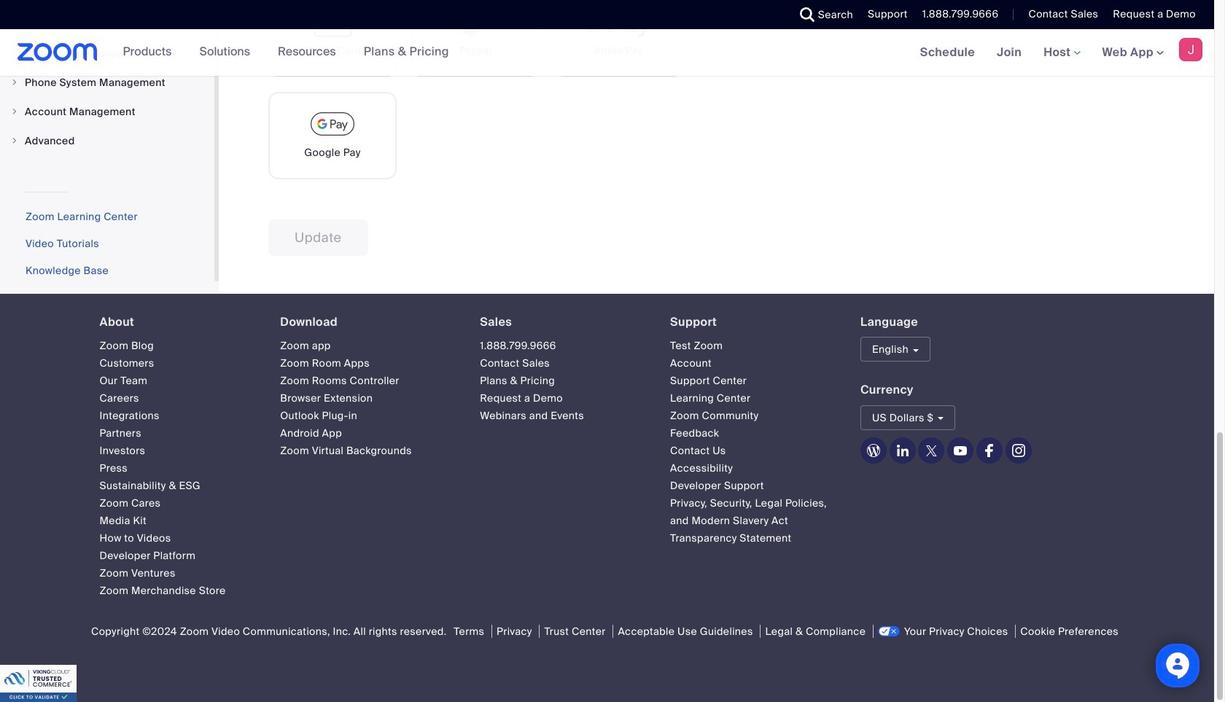 Task type: describe. For each thing, give the bounding box(es) containing it.
1 menu item from the top
[[0, 68, 214, 96]]

zoom logo image
[[18, 43, 97, 61]]

3 menu item from the top
[[0, 127, 214, 154]]

meetings navigation
[[909, 29, 1214, 77]]

2 heading from the left
[[280, 316, 454, 328]]

right image
[[10, 78, 19, 87]]

product information navigation
[[112, 29, 460, 76]]

this site is protected by vikingcloud's trusted commerce program image
[[0, 665, 77, 702]]

2 menu item from the top
[[0, 98, 214, 125]]



Task type: locate. For each thing, give the bounding box(es) containing it.
right image for second menu item from the top of the admin menu menu
[[10, 107, 19, 116]]

right image
[[10, 107, 19, 116], [10, 136, 19, 145]]

1 right image from the top
[[10, 107, 19, 116]]

2 vertical spatial menu item
[[0, 127, 214, 154]]

4 heading from the left
[[670, 316, 834, 328]]

3 heading from the left
[[480, 316, 644, 328]]

0 vertical spatial menu item
[[0, 68, 214, 96]]

menu item
[[0, 68, 214, 96], [0, 98, 214, 125], [0, 127, 214, 154]]

2 right image from the top
[[10, 136, 19, 145]]

1 vertical spatial menu item
[[0, 98, 214, 125]]

banner
[[0, 29, 1214, 77]]

heading
[[100, 316, 254, 328], [280, 316, 454, 328], [480, 316, 644, 328], [670, 316, 834, 328]]

profile picture image
[[1179, 38, 1202, 61]]

admin menu menu
[[0, 0, 214, 156]]

1 vertical spatial right image
[[10, 136, 19, 145]]

1 heading from the left
[[100, 316, 254, 328]]

right image for 3rd menu item
[[10, 136, 19, 145]]

0 vertical spatial right image
[[10, 107, 19, 116]]



Task type: vqa. For each thing, say whether or not it's contained in the screenshot.
first Right icon
yes



